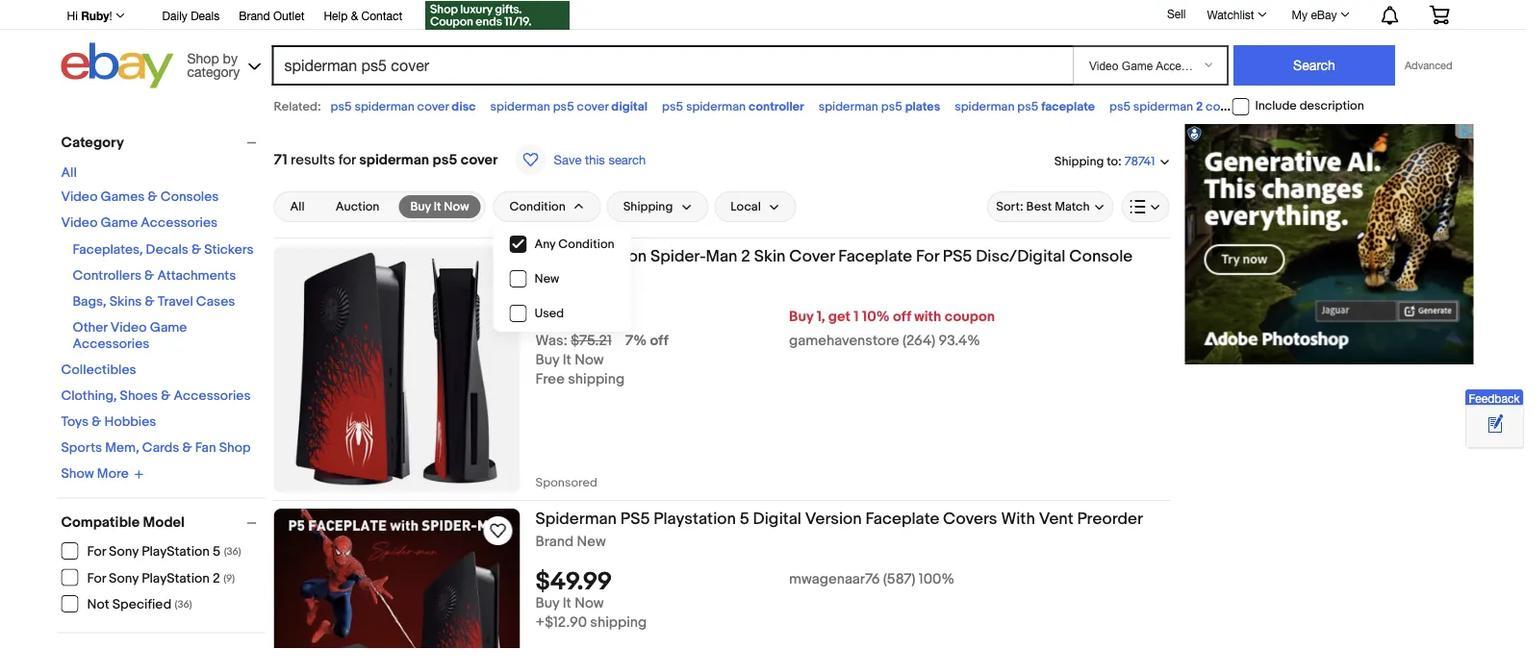 Task type: vqa. For each thing, say whether or not it's contained in the screenshot.
Hobbies
yes



Task type: locate. For each thing, give the bounding box(es) containing it.
listing options selector. list view selected. image
[[1131, 199, 1161, 215]]

0 horizontal spatial 5
[[213, 544, 221, 561]]

it for gamehavenstore (264) 93.4% buy it now free shipping
[[563, 352, 572, 369]]

it down was: $75.21
[[563, 352, 572, 369]]

shop
[[187, 50, 219, 66], [219, 440, 251, 457]]

controllers
[[73, 268, 142, 284]]

2 left skin on the top
[[741, 246, 751, 267]]

sony down compatible model
[[109, 544, 139, 561]]

cover left disc
[[417, 99, 449, 114]]

coupon
[[945, 309, 996, 326]]

shipping left to
[[1055, 154, 1104, 169]]

it
[[434, 199, 441, 214], [563, 352, 572, 369], [563, 596, 572, 613]]

spiderman right controller
[[819, 99, 879, 114]]

my ebay link
[[1282, 3, 1359, 26]]

ps5 inside "spiderman ps5 playstation 5 digital version faceplate covers with vent preorder brand new"
[[621, 509, 650, 529]]

ps5 left plates
[[882, 99, 903, 114]]

1 horizontal spatial game
[[150, 320, 187, 336]]

0 vertical spatial brand
[[239, 9, 270, 22]]

spiderman right for at the top left of page
[[359, 151, 430, 168]]

1 vertical spatial now
[[575, 352, 604, 369]]

collectibles
[[61, 362, 136, 379]]

for inside limited edition spider-man 2 skin cover faceplate for ps5 disc/digital console brand new
[[916, 246, 939, 267]]

1 horizontal spatial 5
[[740, 509, 750, 529]]

spiderman ps5 playstation 5 digital version faceplate covers with vent preorder image
[[274, 509, 520, 650]]

0 vertical spatial game
[[101, 215, 138, 232]]

0 vertical spatial off
[[893, 309, 911, 326]]

ps5 inside limited edition spider-man 2 skin cover faceplate for ps5 disc/digital console brand new
[[943, 246, 973, 267]]

hi
[[67, 9, 78, 22]]

mwagenaar76
[[789, 571, 880, 589]]

0 horizontal spatial (36)
[[175, 599, 192, 612]]

1 playstation from the top
[[142, 544, 210, 561]]

brand left outlet
[[239, 9, 270, 22]]

my
[[1292, 8, 1308, 21]]

0 vertical spatial now
[[444, 199, 469, 214]]

2 vertical spatial now
[[575, 596, 604, 613]]

shop right fan
[[219, 440, 251, 457]]

all down category
[[61, 165, 77, 181]]

0 horizontal spatial shipping
[[623, 199, 673, 214]]

now down $75.21
[[575, 352, 604, 369]]

skin
[[754, 246, 786, 267]]

1 vertical spatial game
[[150, 320, 187, 336]]

shipping inside mwagenaar76 (587) 100% buy it now +$12.90 shipping
[[590, 615, 647, 632]]

it inside gamehavenstore (264) 93.4% buy it now free shipping
[[563, 352, 572, 369]]

$75.21
[[571, 333, 612, 350]]

sports
[[61, 440, 102, 457]]

main content containing $69.95
[[274, 124, 1170, 650]]

0 vertical spatial (36)
[[224, 546, 241, 559]]

video up faceplates,
[[61, 215, 98, 232]]

ps5 inside main content
[[433, 151, 458, 168]]

decals
[[146, 242, 189, 258]]

for up with
[[916, 246, 939, 267]]

all
[[61, 165, 77, 181], [290, 199, 305, 214]]

0 vertical spatial it
[[434, 199, 441, 214]]

watchlist
[[1208, 8, 1255, 21]]

2 sony from the top
[[109, 571, 139, 587]]

include
[[1256, 99, 1297, 114]]

1 vertical spatial off
[[650, 333, 669, 350]]

None submit
[[1234, 45, 1396, 86]]

&
[[351, 9, 358, 22], [148, 189, 157, 206], [192, 242, 201, 258], [145, 268, 154, 284], [145, 294, 155, 310], [161, 388, 171, 405], [92, 414, 102, 431], [182, 440, 192, 457]]

buy up the free on the left bottom of page
[[536, 352, 560, 369]]

cover down disc
[[461, 151, 498, 168]]

10%
[[862, 309, 890, 326]]

(36) inside not specified (36)
[[175, 599, 192, 612]]

5 left digital
[[740, 509, 750, 529]]

2 vertical spatial for
[[87, 571, 106, 587]]

1 vertical spatial it
[[563, 352, 572, 369]]

brand down spiderman
[[536, 534, 574, 551]]

1 horizontal spatial (36)
[[224, 546, 241, 559]]

2 left (9)
[[213, 571, 220, 587]]

spiderman ps5 cover digital
[[490, 99, 648, 114]]

shipping down $75.21
[[568, 371, 625, 389]]

$69.95
[[536, 305, 611, 335]]

2 vertical spatial brand
[[536, 534, 574, 551]]

help & contact
[[324, 9, 403, 22]]

buy down 71 results for spiderman ps5 cover
[[410, 199, 431, 214]]

main content
[[274, 124, 1170, 650]]

ebay
[[1311, 8, 1338, 21]]

& up bags, skins & travel cases link
[[145, 268, 154, 284]]

shipping inside shipping to : 78741
[[1055, 154, 1104, 169]]

cover for ps5 spiderman cover disc
[[417, 99, 449, 114]]

1 vertical spatial brand
[[536, 271, 574, 288]]

1 horizontal spatial ps5
[[943, 246, 973, 267]]

used
[[535, 306, 564, 321]]

1 vertical spatial shipping
[[623, 199, 673, 214]]

it down 71 results for spiderman ps5 cover
[[434, 199, 441, 214]]

accessories down consoles
[[141, 215, 218, 232]]

(587)
[[884, 571, 916, 589]]

1 horizontal spatial shipping
[[1055, 154, 1104, 169]]

1 vertical spatial for
[[87, 544, 106, 561]]

0 vertical spatial shop
[[187, 50, 219, 66]]

!
[[109, 9, 112, 22]]

sell link
[[1159, 7, 1195, 20]]

sony
[[109, 544, 139, 561], [109, 571, 139, 587]]

spiderman inside main content
[[359, 151, 430, 168]]

shipping down search
[[623, 199, 673, 214]]

faceplate
[[1042, 99, 1095, 114]]

attachments
[[157, 268, 236, 284]]

1 vertical spatial all link
[[279, 195, 316, 219]]

78741
[[1125, 154, 1156, 169]]

now for mwagenaar76 (587) 100% buy it now +$12.90 shipping
[[575, 596, 604, 613]]

now inside mwagenaar76 (587) 100% buy it now +$12.90 shipping
[[575, 596, 604, 613]]

5 for (36)
[[213, 544, 221, 561]]

1 vertical spatial sony
[[109, 571, 139, 587]]

for up not
[[87, 571, 106, 587]]

2 playstation from the top
[[142, 571, 210, 587]]

cover left digital
[[577, 99, 609, 114]]

0 vertical spatial for
[[916, 246, 939, 267]]

free
[[536, 371, 565, 389]]

1 sony from the top
[[109, 544, 139, 561]]

ps5 up buy it now
[[433, 151, 458, 168]]

100%
[[919, 571, 955, 589]]

was: $75.21
[[536, 333, 612, 350]]

skins
[[109, 294, 142, 310]]

0 vertical spatial condition
[[510, 199, 566, 214]]

video left games
[[61, 189, 98, 206]]

include description
[[1256, 99, 1365, 114]]

1 vertical spatial playstation
[[142, 571, 210, 587]]

brand outlet link
[[239, 6, 305, 27]]

+$12.90
[[536, 615, 587, 632]]

1 vertical spatial all
[[290, 199, 305, 214]]

for for for sony playstation 5
[[87, 544, 106, 561]]

2 vertical spatial it
[[563, 596, 572, 613]]

shop by category banner
[[56, 0, 1465, 93]]

all link down the results
[[279, 195, 316, 219]]

brand inside limited edition spider-man 2 skin cover faceplate for ps5 disc/digital console brand new
[[536, 271, 574, 288]]

compatible model button
[[61, 515, 265, 532]]

0 horizontal spatial ps5
[[621, 509, 650, 529]]

1 horizontal spatial 2
[[741, 246, 751, 267]]

1 vertical spatial shop
[[219, 440, 251, 457]]

deals
[[191, 9, 220, 22]]

faceplates, decals & stickers controllers & attachments bags, skins & travel cases other video game accessories
[[73, 242, 254, 353]]

buy up the +$12.90
[[536, 596, 560, 613]]

off
[[893, 309, 911, 326], [650, 333, 669, 350]]

hi ruby !
[[67, 9, 112, 22]]

advanced link
[[1396, 46, 1463, 85]]

0 vertical spatial video
[[61, 189, 98, 206]]

1 vertical spatial ps5
[[621, 509, 650, 529]]

7% off
[[625, 333, 669, 350]]

faceplate up 10%
[[839, 246, 913, 267]]

2 left include
[[1196, 99, 1203, 114]]

category button
[[61, 134, 265, 151]]

1 vertical spatial 5
[[213, 544, 221, 561]]

digital
[[612, 99, 648, 114]]

playstation down for sony playstation 5 (36)
[[142, 571, 210, 587]]

game down 'travel'
[[150, 320, 187, 336]]

auction
[[336, 199, 380, 214]]

spiderman right disc
[[490, 99, 550, 114]]

condition up any
[[510, 199, 566, 214]]

0 vertical spatial all link
[[61, 165, 77, 181]]

show
[[61, 466, 94, 483]]

outlet
[[273, 9, 305, 22]]

this
[[585, 152, 605, 167]]

0 horizontal spatial game
[[101, 215, 138, 232]]

0 vertical spatial ps5
[[943, 246, 973, 267]]

brand down 'limited'
[[536, 271, 574, 288]]

accessories inside collectibles clothing, shoes & accessories toys & hobbies sports mem, cards & fan shop
[[174, 388, 251, 405]]

off left with
[[893, 309, 911, 326]]

spiderman right plates
[[955, 99, 1015, 114]]

ps5 up coupon
[[943, 246, 973, 267]]

1 vertical spatial shipping
[[590, 615, 647, 632]]

playstation for 2
[[142, 571, 210, 587]]

2 inside limited edition spider-man 2 skin cover faceplate for ps5 disc/digital console brand new
[[741, 246, 751, 267]]

condition right any
[[559, 237, 615, 252]]

1 vertical spatial video
[[61, 215, 98, 232]]

shipping right the +$12.90
[[590, 615, 647, 632]]

(36) up (9)
[[224, 546, 241, 559]]

ps5 left faceplate at the top
[[1018, 99, 1039, 114]]

for down compatible
[[87, 544, 106, 561]]

1 vertical spatial condition
[[559, 237, 615, 252]]

it inside mwagenaar76 (587) 100% buy it now +$12.90 shipping
[[563, 596, 572, 613]]

& right toys
[[92, 414, 102, 431]]

1 vertical spatial 2
[[741, 246, 751, 267]]

cover
[[417, 99, 449, 114], [577, 99, 609, 114], [1206, 99, 1238, 114], [1339, 99, 1371, 114], [461, 151, 498, 168]]

0 vertical spatial shipping
[[1055, 154, 1104, 169]]

0 vertical spatial sony
[[109, 544, 139, 561]]

compatible
[[61, 515, 140, 532]]

shipping inside gamehavenstore (264) 93.4% buy it now free shipping
[[568, 371, 625, 389]]

1 vertical spatial faceplate
[[866, 509, 940, 529]]

2 horizontal spatial 2
[[1196, 99, 1203, 114]]

get
[[829, 309, 851, 326]]

video down skins
[[110, 320, 147, 336]]

now inside gamehavenstore (264) 93.4% buy it now free shipping
[[575, 352, 604, 369]]

spiderman up 71 results for spiderman ps5 cover
[[355, 99, 415, 114]]

now up the +$12.90
[[575, 596, 604, 613]]

$49.99
[[536, 568, 613, 598]]

shop inside collectibles clothing, shoes & accessories toys & hobbies sports mem, cards & fan shop
[[219, 440, 251, 457]]

off right "7%"
[[650, 333, 669, 350]]

(36) down for sony playstation 2 (9)
[[175, 599, 192, 612]]

used link
[[494, 296, 630, 331]]

it up the +$12.90
[[563, 596, 572, 613]]

Search for anything text field
[[275, 47, 1069, 84]]

sell
[[1168, 7, 1186, 20]]

0 vertical spatial shipping
[[568, 371, 625, 389]]

ps5
[[943, 246, 973, 267], [621, 509, 650, 529]]

accessories up fan
[[174, 388, 251, 405]]

faceplate up (587)
[[866, 509, 940, 529]]

playstation for 5
[[142, 544, 210, 561]]

watchlist link
[[1197, 3, 1276, 26]]

bags,
[[73, 294, 106, 310]]

shipping for shipping to : 78741
[[1055, 154, 1104, 169]]

spiderman up 78741 on the right top of the page
[[1134, 99, 1194, 114]]

brand inside "account" navigation
[[239, 9, 270, 22]]

ps5 right related:
[[331, 99, 352, 114]]

5 inside "spiderman ps5 playstation 5 digital version faceplate covers with vent preorder brand new"
[[740, 509, 750, 529]]

ps5 down the search for anything "text box"
[[662, 99, 683, 114]]

spiderman ps5 playstation 5 digital version faceplate covers with vent preorder link
[[536, 509, 1170, 534]]

accessories inside the faceplates, decals & stickers controllers & attachments bags, skins & travel cases other video game accessories
[[73, 336, 150, 353]]

daily deals
[[162, 9, 220, 22]]

advertisement region
[[1185, 124, 1474, 365]]

2 vertical spatial video
[[110, 320, 147, 336]]

accessories
[[141, 215, 218, 232], [73, 336, 150, 353], [174, 388, 251, 405]]

& right skins
[[145, 294, 155, 310]]

0 horizontal spatial all
[[61, 165, 77, 181]]

1 vertical spatial accessories
[[73, 336, 150, 353]]

all link down category
[[61, 165, 77, 181]]

video game accessories link
[[61, 215, 218, 232]]

ps5 up save
[[553, 99, 574, 114]]

2 vertical spatial 2
[[213, 571, 220, 587]]

1,
[[817, 309, 825, 326]]

ps5 right spiderman
[[621, 509, 650, 529]]

cover inside main content
[[461, 151, 498, 168]]

playstation up for sony playstation 2 (9)
[[142, 544, 210, 561]]

shipping inside dropdown button
[[623, 199, 673, 214]]

0 horizontal spatial all link
[[61, 165, 77, 181]]

faceplate inside "spiderman ps5 playstation 5 digital version faceplate covers with vent preorder brand new"
[[866, 509, 940, 529]]

& up "video game accessories" link
[[148, 189, 157, 206]]

0 vertical spatial all
[[61, 165, 77, 181]]

sony for for sony playstation 5
[[109, 544, 139, 561]]

cover right include
[[1339, 99, 1371, 114]]

your shopping cart image
[[1429, 5, 1451, 24]]

0 vertical spatial faceplate
[[839, 246, 913, 267]]

5 down compatible model dropdown button
[[213, 544, 221, 561]]

0 vertical spatial playstation
[[142, 544, 210, 561]]

buy left 1,
[[789, 309, 814, 326]]

shop left by
[[187, 50, 219, 66]]

all down the results
[[290, 199, 305, 214]]

sports mem, cards & fan shop link
[[61, 440, 251, 457]]

buy inside mwagenaar76 (587) 100% buy it now +$12.90 shipping
[[536, 596, 560, 613]]

2 vertical spatial accessories
[[174, 388, 251, 405]]

& left fan
[[182, 440, 192, 457]]

(264)
[[903, 333, 936, 350]]

buy inside text field
[[410, 199, 431, 214]]

buy it now link
[[399, 195, 481, 219]]

now down 71 results for spiderman ps5 cover
[[444, 199, 469, 214]]

0 vertical spatial 5
[[740, 509, 750, 529]]

shipping for shipping
[[623, 199, 673, 214]]

faceplate inside limited edition spider-man 2 skin cover faceplate for ps5 disc/digital console brand new
[[839, 246, 913, 267]]

buy inside gamehavenstore (264) 93.4% buy it now free shipping
[[536, 352, 560, 369]]

game down games
[[101, 215, 138, 232]]

accessories up collectibles link
[[73, 336, 150, 353]]

sony up not specified (36)
[[109, 571, 139, 587]]

ruby
[[81, 9, 109, 22]]

ps5 spiderman cover
[[1253, 99, 1374, 114]]

ps5 spiderman cover disc
[[331, 99, 476, 114]]

daily
[[162, 9, 188, 22]]

cover left include
[[1206, 99, 1238, 114]]

shipping to : 78741
[[1055, 154, 1156, 169]]

1 vertical spatial (36)
[[175, 599, 192, 612]]

& right help
[[351, 9, 358, 22]]



Task type: describe. For each thing, give the bounding box(es) containing it.
limited edition spider-man 2 skin cover faceplate for ps5 disc/digital console heading
[[536, 246, 1133, 267]]

contact
[[361, 9, 403, 22]]

video for video game accessories
[[61, 215, 98, 232]]

video games & consoles
[[61, 189, 219, 206]]

disc/digital
[[976, 246, 1066, 267]]

93.4%
[[939, 333, 981, 350]]

for for for sony playstation 2
[[87, 571, 106, 587]]

Buy It Now selected text field
[[410, 198, 469, 216]]

games
[[101, 189, 145, 206]]

new inside limited edition spider-man 2 skin cover faceplate for ps5 disc/digital console brand new
[[577, 271, 606, 288]]

none submit inside shop by category 'banner'
[[1234, 45, 1396, 86]]

playstation
[[654, 509, 736, 529]]

match
[[1055, 199, 1090, 214]]

shop inside shop by category
[[187, 50, 219, 66]]

any condition
[[535, 237, 615, 252]]

shoes
[[120, 388, 158, 405]]

limited edition spider-man 2 skin cover faceplate for ps5 disc/digital console link
[[536, 246, 1170, 271]]

:
[[1119, 154, 1122, 169]]

for
[[339, 151, 356, 168]]

hobbies
[[104, 414, 156, 431]]

clothing, shoes & accessories link
[[61, 388, 251, 405]]

consoles
[[160, 189, 219, 206]]

condition button
[[493, 192, 601, 222]]

mem,
[[105, 440, 139, 457]]

gamehavenstore (264) 93.4% buy it now free shipping
[[536, 333, 981, 389]]

other
[[73, 320, 107, 336]]

0 horizontal spatial off
[[650, 333, 669, 350]]

sort: best match
[[996, 199, 1090, 214]]

cover for spiderman ps5 cover digital
[[577, 99, 609, 114]]

get the coupon image
[[426, 1, 570, 30]]

0 vertical spatial accessories
[[141, 215, 218, 232]]

(9)
[[224, 573, 235, 585]]

feedback
[[1469, 392, 1520, 405]]

condition inside 'any condition' link
[[559, 237, 615, 252]]

new inside "spiderman ps5 playstation 5 digital version faceplate covers with vent preorder brand new"
[[577, 534, 606, 551]]

limited edition spider-man 2 skin cover faceplate for ps5 disc/digital console image
[[274, 246, 520, 493]]

fan
[[195, 440, 216, 457]]

buy 1, get 1 10% off with coupon
[[789, 309, 996, 326]]

save this search button
[[510, 143, 652, 176]]

brand outlet
[[239, 9, 305, 22]]

video for video games & consoles
[[61, 189, 98, 206]]

more
[[97, 466, 129, 483]]

cover for ps5 spiderman cover
[[1339, 99, 1371, 114]]

shipping button
[[607, 192, 709, 222]]

not
[[87, 597, 109, 614]]

category
[[61, 134, 124, 151]]

shop by category button
[[179, 43, 265, 84]]

limited
[[536, 246, 591, 267]]

video inside the faceplates, decals & stickers controllers & attachments bags, skins & travel cases other video game accessories
[[110, 320, 147, 336]]

digital
[[753, 509, 802, 529]]

1 horizontal spatial all link
[[279, 195, 316, 219]]

sort: best match button
[[988, 192, 1114, 222]]

ps5 spiderman controller
[[662, 99, 804, 114]]

spider-
[[651, 246, 706, 267]]

condition inside dropdown button
[[510, 199, 566, 214]]

it inside text field
[[434, 199, 441, 214]]

clothing,
[[61, 388, 117, 405]]

toys & hobbies link
[[61, 414, 156, 431]]

new link
[[494, 262, 630, 296]]

plates
[[906, 99, 941, 114]]

cases
[[196, 294, 235, 310]]

other video game accessories link
[[73, 320, 187, 353]]

shipping for free
[[568, 371, 625, 389]]

& inside "account" navigation
[[351, 9, 358, 22]]

for sony playstation 5 (36)
[[87, 544, 241, 561]]

specified
[[112, 597, 171, 614]]

spiderman down my
[[1277, 99, 1337, 114]]

gamehavenstore
[[789, 333, 900, 350]]

search
[[609, 152, 646, 167]]

results
[[291, 151, 335, 168]]

now for gamehavenstore (264) 93.4% buy it now free shipping
[[575, 352, 604, 369]]

5 for digital
[[740, 509, 750, 529]]

0 vertical spatial 2
[[1196, 99, 1203, 114]]

stickers
[[204, 242, 254, 258]]

faceplates,
[[73, 242, 143, 258]]

video games & consoles link
[[61, 189, 219, 206]]

0 horizontal spatial 2
[[213, 571, 220, 587]]

1 horizontal spatial off
[[893, 309, 911, 326]]

brand inside "spiderman ps5 playstation 5 digital version faceplate covers with vent preorder brand new"
[[536, 534, 574, 551]]

edition
[[595, 246, 647, 267]]

sony for for sony playstation 2
[[109, 571, 139, 587]]

shop by category
[[187, 50, 240, 79]]

ps5 spiderman 2 cover
[[1110, 99, 1238, 114]]

watch spiderman ps5 playstation 5 digital version faceplate covers with vent preorder image
[[487, 520, 510, 543]]

my ebay
[[1292, 8, 1338, 21]]

for sony playstation 2 (9)
[[87, 571, 235, 587]]

spiderman ps5 faceplate
[[955, 99, 1095, 114]]

account navigation
[[56, 0, 1465, 32]]

vent
[[1039, 509, 1074, 529]]

it for mwagenaar76 (587) 100% buy it now +$12.90 shipping
[[563, 596, 572, 613]]

auction link
[[324, 195, 391, 219]]

sort:
[[996, 199, 1024, 214]]

to
[[1107, 154, 1119, 169]]

spiderman ps5 playstation 5 digital version faceplate covers with vent preorder brand new
[[536, 509, 1143, 551]]

& up attachments
[[192, 242, 201, 258]]

game inside the faceplates, decals & stickers controllers & attachments bags, skins & travel cases other video game accessories
[[150, 320, 187, 336]]

spiderman down the search for anything "text box"
[[686, 99, 746, 114]]

save this search
[[554, 152, 646, 167]]

best
[[1027, 199, 1052, 214]]

limited edition spider-man 2 skin cover faceplate for ps5 disc/digital console brand new
[[536, 246, 1133, 288]]

71 results for spiderman ps5 cover
[[274, 151, 498, 168]]

ps5 right faceplate at the top
[[1110, 99, 1131, 114]]

ps5 left description
[[1253, 99, 1274, 114]]

covers
[[943, 509, 998, 529]]

& right shoes
[[161, 388, 171, 405]]

mwagenaar76 (587) 100% buy it now +$12.90 shipping
[[536, 571, 955, 632]]

shipping for +$12.90
[[590, 615, 647, 632]]

advanced
[[1405, 59, 1453, 72]]

spiderman ps5 playstation 5 digital version faceplate covers with vent preorder heading
[[536, 509, 1143, 529]]

by
[[223, 50, 238, 66]]

spiderman
[[536, 509, 617, 529]]

(36) inside for sony playstation 5 (36)
[[224, 546, 241, 559]]

new inside "link"
[[535, 272, 560, 287]]

daily deals link
[[162, 6, 220, 27]]

controllers & attachments link
[[73, 268, 236, 284]]

now inside text field
[[444, 199, 469, 214]]

video game accessories
[[61, 215, 218, 232]]

1 horizontal spatial all
[[290, 199, 305, 214]]

local
[[731, 199, 761, 214]]

category
[[187, 64, 240, 79]]

help & contact link
[[324, 6, 403, 27]]



